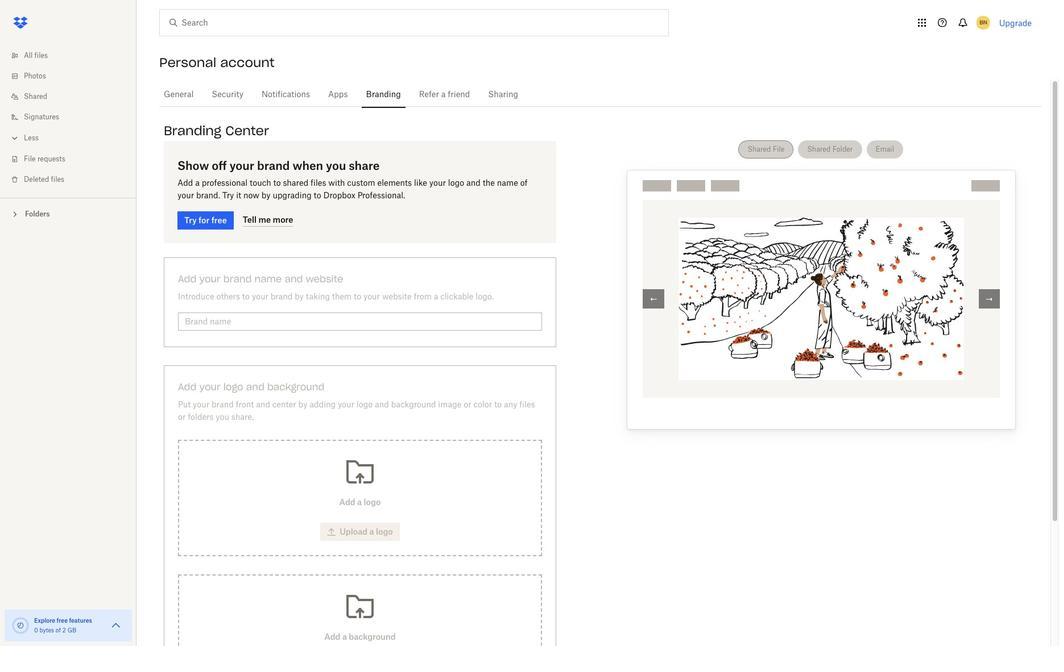 Task type: describe. For each thing, give the bounding box(es) containing it.
email button
[[867, 140, 903, 159]]

photos link
[[9, 66, 137, 86]]

by inside put your brand front and center by adding your logo and background image or color to any files or folders you share.
[[298, 402, 307, 410]]

shared folder
[[807, 145, 853, 153]]

refer a friend tab
[[415, 81, 475, 109]]

explore free features 0 bytes of 2 gb
[[34, 618, 92, 634]]

brand.
[[196, 192, 220, 200]]

apps tab
[[324, 81, 352, 109]]

with
[[328, 180, 345, 188]]

deleted files link
[[9, 170, 137, 190]]

0 horizontal spatial name
[[255, 274, 282, 285]]

branding center
[[164, 123, 269, 139]]

security tab
[[207, 81, 248, 109]]

sharing tab
[[484, 81, 523, 109]]

tell
[[243, 215, 257, 225]]

1 horizontal spatial a
[[434, 294, 438, 302]]

files inside add a professional touch to shared files with custom elements like your logo and the name of your brand. try it now by upgrading to dropbox professional.
[[311, 180, 326, 188]]

quota usage element
[[11, 617, 30, 635]]

dropbox
[[323, 192, 355, 200]]

1 vertical spatial or
[[178, 414, 186, 422]]

security
[[212, 91, 244, 99]]

upgrading
[[273, 192, 312, 200]]

center
[[225, 123, 269, 139]]

deleted
[[24, 176, 49, 183]]

to inside put your brand front and center by adding your logo and background image or color to any files or folders you share.
[[494, 402, 502, 410]]

refer a friend
[[419, 91, 470, 99]]

introduce
[[178, 294, 214, 302]]

notifications
[[262, 91, 310, 99]]

personal
[[159, 55, 216, 71]]

try for free button
[[177, 212, 234, 230]]

sharing
[[488, 91, 518, 99]]

logo inside put your brand front and center by adding your logo and background image or color to any files or folders you share.
[[357, 402, 373, 410]]

any
[[504, 402, 517, 410]]

center
[[272, 402, 296, 410]]

folder
[[833, 145, 853, 153]]

image
[[438, 402, 462, 410]]

apps
[[328, 91, 348, 99]]

upgrade
[[999, 18, 1032, 28]]

the
[[483, 180, 495, 188]]

color
[[474, 402, 492, 410]]

file requests link
[[9, 149, 137, 170]]

add your brand name and website
[[178, 274, 343, 285]]

2
[[62, 629, 66, 634]]

explore
[[34, 618, 55, 625]]

shared folder button
[[798, 140, 862, 159]]

files inside put your brand front and center by adding your logo and background image or color to any files or folders you share.
[[520, 402, 535, 410]]

account
[[220, 55, 275, 71]]

general
[[164, 91, 194, 99]]

shared file button
[[739, 140, 794, 159]]

Search text field
[[181, 16, 645, 29]]

less image
[[9, 133, 20, 144]]

share
[[349, 159, 380, 173]]

add for add your logo and background
[[178, 382, 196, 393]]

general tab
[[159, 81, 198, 109]]

front
[[236, 402, 254, 410]]

deleted files
[[24, 176, 64, 183]]

it
[[236, 192, 241, 200]]

files right all
[[34, 52, 48, 59]]

all files link
[[9, 46, 137, 66]]

folders
[[25, 210, 50, 218]]

professional.
[[358, 192, 405, 200]]

less
[[24, 135, 39, 142]]

a for professional
[[195, 180, 200, 188]]

logo inside add a professional touch to shared files with custom elements like your logo and the name of your brand. try it now by upgrading to dropbox professional.
[[448, 180, 464, 188]]

notifications tab
[[257, 81, 315, 109]]

shared link
[[9, 86, 137, 107]]

branding for branding center
[[164, 123, 221, 139]]

personal account
[[159, 55, 275, 71]]

file requests
[[24, 156, 65, 163]]

free inside button
[[211, 216, 227, 225]]

all
[[24, 52, 33, 59]]

professional
[[202, 180, 248, 188]]

signatures link
[[9, 107, 137, 127]]

share.
[[231, 414, 254, 422]]

like
[[414, 180, 427, 188]]

try inside add a professional touch to shared files with custom elements like your logo and the name of your brand. try it now by upgrading to dropbox professional.
[[222, 192, 234, 200]]

add a professional touch to shared files with custom elements like your logo and the name of your brand. try it now by upgrading to dropbox professional.
[[177, 180, 528, 200]]

add your logo and background
[[178, 382, 325, 393]]

clickable
[[440, 294, 474, 302]]

gb
[[67, 629, 76, 634]]

tab list containing general
[[159, 80, 1042, 109]]

when
[[293, 159, 323, 173]]

put
[[178, 402, 191, 410]]

name inside add a professional touch to shared files with custom elements like your logo and the name of your brand. try it now by upgrading to dropbox professional.
[[497, 180, 518, 188]]

folders
[[188, 414, 214, 422]]



Task type: vqa. For each thing, say whether or not it's contained in the screenshot.
the leftmost a
yes



Task type: locate. For each thing, give the bounding box(es) containing it.
0 horizontal spatial a
[[195, 180, 200, 188]]

branding right apps
[[366, 91, 401, 99]]

1 horizontal spatial try
[[222, 192, 234, 200]]

tell me more
[[243, 215, 293, 225]]

branding
[[366, 91, 401, 99], [164, 123, 221, 139]]

your
[[230, 159, 254, 173], [429, 180, 446, 188], [177, 192, 194, 200], [199, 274, 221, 285], [252, 294, 268, 302], [363, 294, 380, 302], [199, 382, 221, 393], [193, 402, 209, 410], [338, 402, 354, 410]]

shared
[[283, 180, 308, 188]]

and inside add a professional touch to shared files with custom elements like your logo and the name of your brand. try it now by upgrading to dropbox professional.
[[467, 180, 481, 188]]

1 horizontal spatial or
[[464, 402, 471, 410]]

to
[[273, 180, 281, 188], [314, 192, 321, 200], [242, 294, 250, 302], [354, 294, 361, 302], [494, 402, 502, 410]]

add up introduce
[[178, 274, 196, 285]]

by
[[262, 192, 271, 200], [295, 294, 304, 302], [298, 402, 307, 410]]

bn
[[980, 19, 987, 26]]

1 horizontal spatial website
[[382, 294, 412, 302]]

tab list
[[159, 80, 1042, 109]]

logo up the front
[[223, 382, 243, 393]]

and
[[467, 180, 481, 188], [285, 274, 303, 285], [246, 382, 264, 393], [256, 402, 270, 410], [375, 402, 389, 410]]

0
[[34, 629, 38, 634]]

brand
[[257, 159, 290, 173], [223, 274, 252, 285], [271, 294, 293, 302], [212, 402, 234, 410]]

custom
[[347, 180, 375, 188]]

0 vertical spatial free
[[211, 216, 227, 225]]

0 horizontal spatial background
[[267, 382, 325, 393]]

1 horizontal spatial of
[[520, 180, 528, 188]]

files left with
[[311, 180, 326, 188]]

2 vertical spatial add
[[178, 382, 196, 393]]

1 vertical spatial free
[[57, 618, 68, 625]]

1 horizontal spatial shared
[[748, 145, 771, 153]]

try inside button
[[184, 216, 197, 225]]

1 vertical spatial a
[[195, 180, 200, 188]]

file down less
[[24, 156, 36, 163]]

2 horizontal spatial a
[[441, 91, 446, 99]]

0 horizontal spatial free
[[57, 618, 68, 625]]

0 vertical spatial branding
[[366, 91, 401, 99]]

you left share.
[[216, 414, 229, 422]]

name
[[497, 180, 518, 188], [255, 274, 282, 285]]

friend
[[448, 91, 470, 99]]

to right others
[[242, 294, 250, 302]]

of inside explore free features 0 bytes of 2 gb
[[56, 629, 61, 634]]

0 vertical spatial try
[[222, 192, 234, 200]]

features
[[69, 618, 92, 625]]

all files
[[24, 52, 48, 59]]

0 horizontal spatial website
[[306, 274, 343, 285]]

shared for shared folder
[[807, 145, 831, 153]]

1 vertical spatial try
[[184, 216, 197, 225]]

add for add a professional touch to shared files with custom elements like your logo and the name of your brand. try it now by upgrading to dropbox professional.
[[177, 180, 193, 188]]

file
[[773, 145, 785, 153], [24, 156, 36, 163]]

of right the
[[520, 180, 528, 188]]

you up with
[[326, 159, 346, 173]]

or down "put"
[[178, 414, 186, 422]]

put your brand front and center by adding your logo and background image or color to any files or folders you share.
[[178, 402, 535, 422]]

add up "put"
[[178, 382, 196, 393]]

logo right adding
[[357, 402, 373, 410]]

0 horizontal spatial logo
[[223, 382, 243, 393]]

1 vertical spatial name
[[255, 274, 282, 285]]

me
[[259, 215, 271, 225]]

logo left the
[[448, 180, 464, 188]]

brand left the front
[[212, 402, 234, 410]]

email
[[876, 145, 894, 153]]

2 vertical spatial a
[[434, 294, 438, 302]]

branding tab
[[362, 81, 405, 109]]

to right touch
[[273, 180, 281, 188]]

by down touch
[[262, 192, 271, 200]]

list containing all files
[[0, 39, 137, 198]]

←
[[650, 294, 658, 304]]

0 vertical spatial you
[[326, 159, 346, 173]]

a right refer
[[441, 91, 446, 99]]

bytes
[[39, 629, 54, 634]]

to left any
[[494, 402, 502, 410]]

brand up others
[[223, 274, 252, 285]]

try left the for
[[184, 216, 197, 225]]

requests
[[37, 156, 65, 163]]

file left shared folder
[[773, 145, 785, 153]]

Brand name input text field
[[185, 316, 535, 328]]

a up brand.
[[195, 180, 200, 188]]

free inside explore free features 0 bytes of 2 gb
[[57, 618, 68, 625]]

1 horizontal spatial background
[[391, 402, 436, 410]]

file inside "link"
[[24, 156, 36, 163]]

a inside add a professional touch to shared files with custom elements like your logo and the name of your brand. try it now by upgrading to dropbox professional.
[[195, 180, 200, 188]]

0 vertical spatial add
[[177, 180, 193, 188]]

0 vertical spatial file
[[773, 145, 785, 153]]

logo.
[[476, 294, 494, 302]]

shared file
[[748, 145, 785, 153]]

for
[[199, 216, 210, 225]]

elements
[[377, 180, 412, 188]]

1 horizontal spatial you
[[326, 159, 346, 173]]

try for free
[[184, 216, 227, 225]]

add for add your brand name and website
[[178, 274, 196, 285]]

files right deleted
[[51, 176, 64, 183]]

2 horizontal spatial shared
[[807, 145, 831, 153]]

branding inside tab
[[366, 91, 401, 99]]

branding up show on the top
[[164, 123, 221, 139]]

1 horizontal spatial logo
[[357, 402, 373, 410]]

add down show on the top
[[177, 180, 193, 188]]

of
[[520, 180, 528, 188], [56, 629, 61, 634]]

dropbox image
[[9, 11, 32, 34]]

branding for branding
[[366, 91, 401, 99]]

of left the 2
[[56, 629, 61, 634]]

0 vertical spatial or
[[464, 402, 471, 410]]

brand down add your brand name and website at the top
[[271, 294, 293, 302]]

1 vertical spatial file
[[24, 156, 36, 163]]

touch
[[250, 180, 271, 188]]

show off your brand when you share
[[177, 159, 380, 173]]

you inside put your brand front and center by adding your logo and background image or color to any files or folders you share.
[[216, 414, 229, 422]]

file inside button
[[773, 145, 785, 153]]

of inside add a professional touch to shared files with custom elements like your logo and the name of your brand. try it now by upgrading to dropbox professional.
[[520, 180, 528, 188]]

background inside put your brand front and center by adding your logo and background image or color to any files or folders you share.
[[391, 402, 436, 410]]

folders button
[[0, 205, 137, 222]]

shared inside button
[[807, 145, 831, 153]]

0 vertical spatial website
[[306, 274, 343, 285]]

more
[[273, 215, 293, 225]]

2 horizontal spatial logo
[[448, 180, 464, 188]]

1 horizontal spatial file
[[773, 145, 785, 153]]

others
[[216, 294, 240, 302]]

a for friend
[[441, 91, 446, 99]]

or left 'color'
[[464, 402, 471, 410]]

1 vertical spatial add
[[178, 274, 196, 285]]

adding
[[310, 402, 336, 410]]

0 vertical spatial a
[[441, 91, 446, 99]]

0 horizontal spatial shared
[[24, 93, 47, 100]]

→
[[986, 294, 994, 304]]

0 vertical spatial logo
[[448, 180, 464, 188]]

0 horizontal spatial you
[[216, 414, 229, 422]]

from
[[414, 294, 432, 302]]

tell me more button
[[243, 213, 293, 227]]

brand inside put your brand front and center by adding your logo and background image or color to any files or folders you share.
[[212, 402, 234, 410]]

0 vertical spatial background
[[267, 382, 325, 393]]

list
[[0, 39, 137, 198]]

shared inside button
[[748, 145, 771, 153]]

0 horizontal spatial try
[[184, 216, 197, 225]]

add inside add a professional touch to shared files with custom elements like your logo and the name of your brand. try it now by upgrading to dropbox professional.
[[177, 180, 193, 188]]

1 horizontal spatial branding
[[366, 91, 401, 99]]

shared inside list
[[24, 93, 47, 100]]

off
[[212, 159, 227, 173]]

1 vertical spatial branding
[[164, 123, 221, 139]]

by left taking
[[295, 294, 304, 302]]

upgrade link
[[999, 18, 1032, 28]]

to left dropbox
[[314, 192, 321, 200]]

1 vertical spatial background
[[391, 402, 436, 410]]

0 vertical spatial name
[[497, 180, 518, 188]]

website up taking
[[306, 274, 343, 285]]

0 horizontal spatial branding
[[164, 123, 221, 139]]

now
[[243, 192, 259, 200]]

try left it
[[222, 192, 234, 200]]

0 horizontal spatial of
[[56, 629, 61, 634]]

0 horizontal spatial or
[[178, 414, 186, 422]]

a right "from"
[[434, 294, 438, 302]]

1 vertical spatial website
[[382, 294, 412, 302]]

them
[[332, 294, 352, 302]]

1 horizontal spatial name
[[497, 180, 518, 188]]

free
[[211, 216, 227, 225], [57, 618, 68, 625]]

website left "from"
[[382, 294, 412, 302]]

2 vertical spatial by
[[298, 402, 307, 410]]

a inside tab
[[441, 91, 446, 99]]

background left image
[[391, 402, 436, 410]]

signatures
[[24, 114, 59, 121]]

bn button
[[974, 14, 993, 32]]

try
[[222, 192, 234, 200], [184, 216, 197, 225]]

brand up touch
[[257, 159, 290, 173]]

photos
[[24, 73, 46, 80]]

0 vertical spatial by
[[262, 192, 271, 200]]

free right the for
[[211, 216, 227, 225]]

show
[[177, 159, 209, 173]]

background
[[267, 382, 325, 393], [391, 402, 436, 410]]

refer
[[419, 91, 439, 99]]

introduce others to your brand by taking them to your website from a clickable logo.
[[178, 294, 494, 302]]

website
[[306, 274, 343, 285], [382, 294, 412, 302]]

1 vertical spatial of
[[56, 629, 61, 634]]

add
[[177, 180, 193, 188], [178, 274, 196, 285], [178, 382, 196, 393]]

1 vertical spatial you
[[216, 414, 229, 422]]

files
[[34, 52, 48, 59], [51, 176, 64, 183], [311, 180, 326, 188], [520, 402, 535, 410]]

shared for shared
[[24, 93, 47, 100]]

free up the 2
[[57, 618, 68, 625]]

0 horizontal spatial file
[[24, 156, 36, 163]]

by inside add a professional touch to shared files with custom elements like your logo and the name of your brand. try it now by upgrading to dropbox professional.
[[262, 192, 271, 200]]

2 vertical spatial logo
[[357, 402, 373, 410]]

1 vertical spatial by
[[295, 294, 304, 302]]

taking
[[306, 294, 330, 302]]

1 vertical spatial logo
[[223, 382, 243, 393]]

0 vertical spatial of
[[520, 180, 528, 188]]

files right any
[[520, 402, 535, 410]]

by right center
[[298, 402, 307, 410]]

shared for shared file
[[748, 145, 771, 153]]

background up center
[[267, 382, 325, 393]]

1 horizontal spatial free
[[211, 216, 227, 225]]

to right them
[[354, 294, 361, 302]]

you
[[326, 159, 346, 173], [216, 414, 229, 422]]



